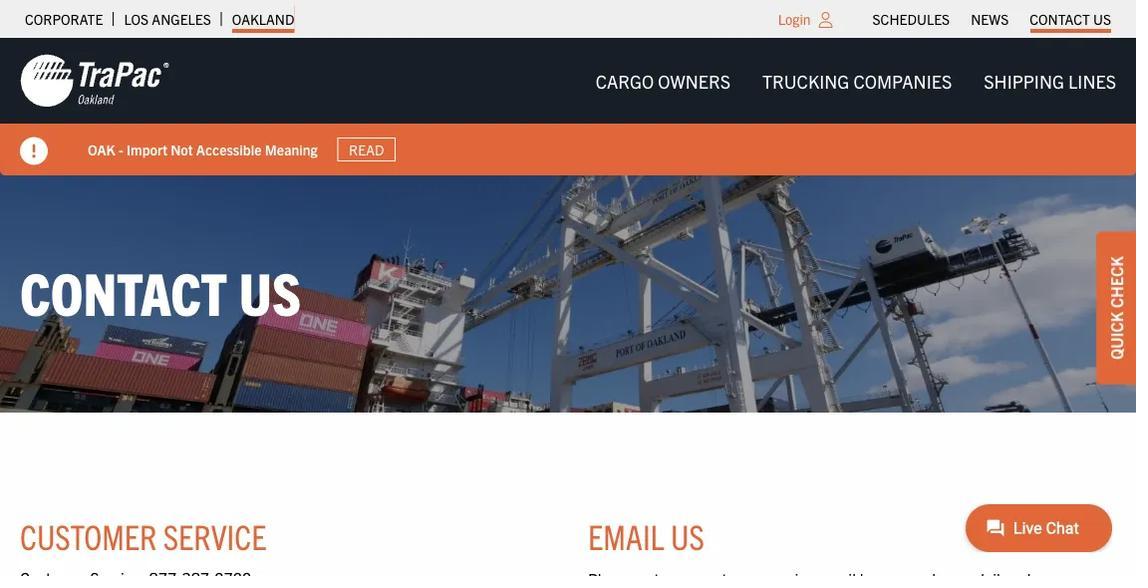Task type: describe. For each thing, give the bounding box(es) containing it.
1 vertical spatial us
[[239, 255, 301, 328]]

cargo
[[596, 69, 654, 92]]

news
[[971, 10, 1009, 28]]

shipping lines
[[984, 69, 1117, 92]]

us inside "contact us" link
[[1094, 10, 1112, 28]]

schedules
[[873, 10, 950, 28]]

banner containing cargo owners
[[0, 38, 1137, 175]]

menu bar containing schedules
[[863, 5, 1122, 33]]

login link
[[779, 10, 811, 28]]

customer
[[20, 515, 157, 557]]

contact us inside menu bar
[[1030, 10, 1112, 28]]

trucking companies link
[[747, 61, 968, 101]]

import
[[127, 140, 168, 158]]

trucking
[[763, 69, 850, 92]]

meaning
[[265, 140, 318, 158]]

check
[[1107, 256, 1127, 308]]

menu bar containing cargo owners
[[580, 61, 1133, 101]]

light image
[[819, 12, 833, 28]]

read
[[349, 141, 384, 159]]

trucking companies
[[763, 69, 952, 92]]

cargo owners
[[596, 69, 731, 92]]

cargo owners link
[[580, 61, 747, 101]]

solid image
[[20, 137, 48, 165]]

owners
[[658, 69, 731, 92]]

login
[[779, 10, 811, 28]]

news link
[[971, 5, 1009, 33]]

service
[[163, 515, 267, 557]]



Task type: locate. For each thing, give the bounding box(es) containing it.
los angeles
[[124, 10, 211, 28]]

1 vertical spatial menu bar
[[580, 61, 1133, 101]]

customer service
[[20, 515, 267, 557]]

not
[[171, 140, 193, 158]]

contact inside menu bar
[[1030, 10, 1091, 28]]

shipping lines link
[[968, 61, 1133, 101]]

0 horizontal spatial us
[[239, 255, 301, 328]]

shipping
[[984, 69, 1065, 92]]

oakland
[[232, 10, 295, 28]]

0 vertical spatial menu bar
[[863, 5, 1122, 33]]

los
[[124, 10, 149, 28]]

accessible
[[196, 140, 262, 158]]

corporate link
[[25, 5, 103, 33]]

oak
[[88, 140, 115, 158]]

contact us
[[1030, 10, 1112, 28], [20, 255, 301, 328]]

-
[[119, 140, 123, 158]]

0 vertical spatial contact
[[1030, 10, 1091, 28]]

1 horizontal spatial us
[[671, 515, 705, 557]]

0 vertical spatial contact us
[[1030, 10, 1112, 28]]

los angeles link
[[124, 5, 211, 33]]

0 vertical spatial us
[[1094, 10, 1112, 28]]

banner
[[0, 38, 1137, 175]]

read link
[[338, 137, 396, 162]]

0 horizontal spatial contact us
[[20, 255, 301, 328]]

oakland link
[[232, 5, 295, 33]]

2 vertical spatial us
[[671, 515, 705, 557]]

1 vertical spatial contact us
[[20, 255, 301, 328]]

quick check link
[[1097, 231, 1137, 385]]

contact us link
[[1030, 5, 1112, 33]]

companies
[[854, 69, 952, 92]]

0 horizontal spatial contact
[[20, 255, 227, 328]]

menu bar
[[863, 5, 1122, 33], [580, 61, 1133, 101]]

angeles
[[152, 10, 211, 28]]

schedules link
[[873, 5, 950, 33]]

email us
[[588, 515, 705, 557]]

2 horizontal spatial us
[[1094, 10, 1112, 28]]

lines
[[1069, 69, 1117, 92]]

us
[[1094, 10, 1112, 28], [239, 255, 301, 328], [671, 515, 705, 557]]

contact
[[1030, 10, 1091, 28], [20, 255, 227, 328]]

1 horizontal spatial contact us
[[1030, 10, 1112, 28]]

quick
[[1107, 312, 1127, 360]]

email
[[588, 515, 665, 557]]

oak - import not accessible meaning
[[88, 140, 318, 158]]

1 vertical spatial contact
[[20, 255, 227, 328]]

oakland image
[[20, 53, 170, 109]]

corporate
[[25, 10, 103, 28]]

quick check
[[1107, 256, 1127, 360]]

menu bar down light image
[[580, 61, 1133, 101]]

1 horizontal spatial contact
[[1030, 10, 1091, 28]]

menu bar up shipping
[[863, 5, 1122, 33]]



Task type: vqa. For each thing, say whether or not it's contained in the screenshot.
cma,
no



